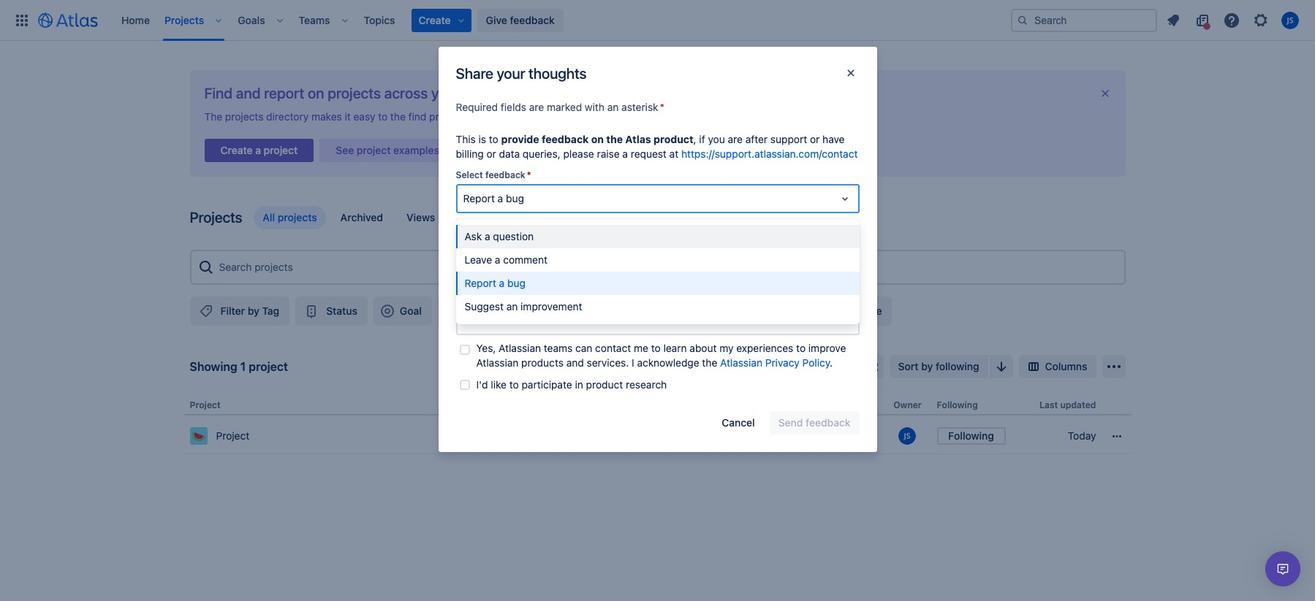 Task type: vqa. For each thing, say whether or not it's contained in the screenshot.
the updated
yes



Task type: locate. For each thing, give the bounding box(es) containing it.
0 vertical spatial on
[[308, 85, 324, 102]]

reverse sort order image
[[993, 358, 1010, 376]]

cancelled
[[697, 432, 747, 441]]

a right create
[[255, 144, 261, 157]]

a right raise
[[623, 148, 628, 160]]

0 vertical spatial bug
[[506, 192, 524, 205]]

0 horizontal spatial an
[[507, 301, 518, 313]]

the up raise
[[607, 133, 623, 146]]

you
[[708, 133, 725, 146]]

atlassian privacy policy .
[[721, 357, 833, 369]]

projects right the all
[[278, 211, 317, 224]]

project right 1
[[249, 361, 288, 374]]

1 horizontal spatial and
[[567, 357, 584, 369]]

and
[[236, 85, 261, 102], [752, 110, 770, 123], [567, 357, 584, 369]]

product
[[654, 133, 694, 146], [586, 379, 623, 391]]

topics link
[[360, 8, 400, 32]]

select
[[456, 170, 483, 181]]

0 horizontal spatial with
[[585, 101, 605, 113]]

report up atlas
[[607, 110, 636, 123]]

reporting line button
[[785, 297, 893, 326]]

queries,
[[523, 148, 561, 160]]

topics
[[364, 14, 395, 26]]

share
[[456, 65, 494, 82]]

products
[[522, 357, 564, 369]]

or left data
[[487, 148, 497, 160]]

0 horizontal spatial *
[[527, 170, 531, 181]]

leave a comment
[[465, 254, 548, 266]]

1 horizontal spatial status
[[692, 400, 720, 411]]

are right fields
[[529, 101, 544, 113]]

display as timeline image
[[864, 358, 881, 376]]

and down can
[[567, 357, 584, 369]]

0 vertical spatial report
[[264, 85, 304, 102]]

None text field
[[463, 192, 466, 206], [456, 236, 860, 336], [463, 192, 466, 206], [456, 236, 860, 336]]

0 vertical spatial status
[[326, 305, 358, 317]]

marked
[[547, 101, 582, 113]]

top element
[[9, 0, 1012, 41]]

improve
[[809, 342, 847, 355]]

feedback for select feedback *
[[486, 170, 526, 181]]

report a bug up "suggest"
[[465, 277, 526, 290]]

is
[[479, 133, 486, 146]]

1 vertical spatial following
[[949, 430, 995, 443]]

1 horizontal spatial product
[[654, 133, 694, 146]]

* down queries,
[[527, 170, 531, 181]]

yes, atlassian teams can contact me to learn about my experiences to improve atlassian products and services. i acknowledge the
[[477, 342, 847, 369]]

0 horizontal spatial on
[[308, 85, 324, 102]]

report down the select
[[463, 192, 495, 205]]

contact
[[595, 342, 631, 355]]

the
[[391, 110, 406, 123], [607, 133, 623, 146], [497, 222, 511, 233], [702, 357, 718, 369]]

i
[[632, 357, 635, 369]]

1 horizontal spatial are
[[728, 133, 743, 146]]

see project examples
[[336, 144, 440, 157]]

help image
[[1224, 11, 1241, 29]]

0 horizontal spatial status
[[326, 305, 358, 317]]

0 vertical spatial an
[[608, 101, 619, 113]]

create a project
[[221, 144, 298, 157]]

1 horizontal spatial on
[[592, 133, 604, 146]]

archived
[[341, 211, 383, 224]]

bug up comment
[[513, 222, 530, 233]]

looking
[[503, 110, 537, 123]]

report up directory
[[264, 85, 304, 102]]

1 horizontal spatial with
[[653, 110, 673, 123]]

report a bug down "select feedback *"
[[463, 192, 524, 205]]

bug up the suggest an improvement
[[508, 277, 526, 290]]

create
[[221, 144, 253, 157]]

1 vertical spatial your
[[431, 85, 461, 102]]

status up 'cancelled'
[[692, 400, 720, 411]]

owner button
[[511, 297, 584, 326]]

feedback down data
[[486, 170, 526, 181]]

atlassian
[[499, 342, 541, 355], [477, 357, 519, 369], [721, 357, 763, 369]]

feedback for give feedback
[[510, 14, 555, 26]]

and right find
[[236, 85, 261, 102]]

0 horizontal spatial owner
[[542, 305, 573, 317]]

bug up describe the bug or issue * on the top of page
[[506, 192, 524, 205]]

with
[[585, 101, 605, 113], [653, 110, 673, 123]]

on
[[308, 85, 324, 102], [638, 110, 650, 123], [592, 133, 604, 146]]

the projects directory makes it easy to the find projects you're looking for or need to report on with keyword search and filters.
[[204, 110, 802, 123]]

on up raise
[[592, 133, 604, 146]]

* right the asterisk
[[660, 101, 665, 113]]

provide
[[501, 133, 540, 146]]

cancel button
[[713, 412, 764, 435]]

project for showing 1 project
[[249, 361, 288, 374]]

your down share
[[431, 85, 461, 102]]

comment
[[503, 254, 548, 266]]

the left find
[[391, 110, 406, 123]]

goals link
[[234, 8, 270, 32]]

goals
[[238, 14, 265, 26]]

projects up search projects 'image'
[[190, 209, 242, 226]]

an right "suggest"
[[507, 301, 518, 313]]

1 vertical spatial status
[[692, 400, 720, 411]]

a down leave a comment at left
[[499, 277, 505, 290]]

0 vertical spatial feedback
[[510, 14, 555, 26]]

a
[[255, 144, 261, 157], [623, 148, 628, 160], [498, 192, 503, 205], [485, 230, 491, 243], [495, 254, 501, 266], [499, 277, 505, 290]]

a down "select feedback *"
[[498, 192, 503, 205]]

question
[[493, 230, 534, 243]]

1 horizontal spatial owner
[[894, 400, 922, 411]]

report down leave
[[465, 277, 497, 290]]

policy
[[803, 357, 830, 369]]

0 horizontal spatial and
[[236, 85, 261, 102]]

asterisk
[[622, 101, 659, 113]]

with up ", if you are after support or have billing or data queries, please raise a request at"
[[653, 110, 673, 123]]

easy
[[354, 110, 376, 123]]

1 vertical spatial an
[[507, 301, 518, 313]]

1 horizontal spatial your
[[497, 65, 526, 82]]

participate
[[522, 379, 572, 391]]

2 vertical spatial *
[[568, 222, 572, 233]]

open intercom messenger image
[[1275, 561, 1292, 579]]

are right you
[[728, 133, 743, 146]]

tag
[[262, 305, 280, 317]]

jul-
[[809, 430, 828, 443]]

product down services.
[[586, 379, 623, 391]]

all projects button
[[254, 206, 326, 230]]

1 vertical spatial are
[[728, 133, 743, 146]]

report
[[264, 85, 304, 102], [607, 110, 636, 123]]

on up atlas
[[638, 110, 650, 123]]

banner
[[0, 0, 1316, 41]]

following button
[[937, 428, 1006, 446]]

data
[[499, 148, 520, 160]]

the down about
[[702, 357, 718, 369]]

0 vertical spatial projects
[[165, 14, 204, 26]]

feedback right give
[[510, 14, 555, 26]]

to right is at the top of the page
[[489, 133, 499, 146]]

0 vertical spatial product
[[654, 133, 694, 146]]

report
[[463, 192, 495, 205], [465, 277, 497, 290]]

with right the marked in the top of the page
[[585, 101, 605, 113]]

updated
[[1061, 400, 1097, 411]]

1 vertical spatial *
[[527, 170, 531, 181]]

to
[[378, 110, 388, 123], [594, 110, 604, 123], [489, 133, 499, 146], [651, 342, 661, 355], [797, 342, 806, 355], [510, 379, 519, 391]]

close banner image
[[1100, 88, 1111, 99]]

all projects
[[263, 211, 317, 224]]

improvement
[[521, 301, 583, 313]]

projects right the home
[[165, 14, 204, 26]]

on up makes
[[308, 85, 324, 102]]

0 vertical spatial report a bug
[[463, 192, 524, 205]]

1 horizontal spatial *
[[568, 222, 572, 233]]

or
[[556, 110, 565, 123], [810, 133, 820, 146], [487, 148, 497, 160], [532, 222, 541, 233]]

product up at
[[654, 133, 694, 146]]

project
[[190, 400, 221, 411]]

teams
[[544, 342, 573, 355]]

display as list image
[[839, 358, 856, 376]]

1 vertical spatial report a bug
[[465, 277, 526, 290]]

2 vertical spatial bug
[[508, 277, 526, 290]]

2 vertical spatial and
[[567, 357, 584, 369]]

and inside yes, atlassian teams can contact me to learn about my experiences to improve atlassian products and services. i acknowledge the
[[567, 357, 584, 369]]

you're
[[471, 110, 500, 123]]

ask a question
[[465, 230, 534, 243]]

2 horizontal spatial on
[[638, 110, 650, 123]]

status right "status" 'icon'
[[326, 305, 358, 317]]

,
[[694, 133, 697, 146]]

0 vertical spatial are
[[529, 101, 544, 113]]

about
[[690, 342, 717, 355]]

project down directory
[[264, 144, 298, 157]]

or left issue at the left top of the page
[[532, 222, 541, 233]]

in
[[575, 379, 584, 391]]

*
[[660, 101, 665, 113], [527, 170, 531, 181], [568, 222, 572, 233]]

support
[[771, 133, 808, 146]]

feedback inside button
[[510, 14, 555, 26]]

2 horizontal spatial and
[[752, 110, 770, 123]]

* right issue at the left top of the page
[[568, 222, 572, 233]]

1 horizontal spatial an
[[608, 101, 619, 113]]

banner containing home
[[0, 0, 1316, 41]]

filters.
[[773, 110, 802, 123]]

0 vertical spatial following
[[937, 400, 978, 411]]

and up after
[[752, 110, 770, 123]]

your up 'company' on the top
[[497, 65, 526, 82]]

0 horizontal spatial product
[[586, 379, 623, 391]]

archived button
[[332, 206, 392, 230]]

1 vertical spatial report
[[465, 277, 497, 290]]

projects inside projects "link"
[[165, 14, 204, 26]]

bug
[[506, 192, 524, 205], [513, 222, 530, 233], [508, 277, 526, 290]]

2 horizontal spatial *
[[660, 101, 665, 113]]

feedback up "please"
[[542, 133, 589, 146]]

2 vertical spatial feedback
[[486, 170, 526, 181]]

0 vertical spatial owner
[[542, 305, 573, 317]]

0 vertical spatial your
[[497, 65, 526, 82]]

1 horizontal spatial report
[[607, 110, 636, 123]]

an left the asterisk
[[608, 101, 619, 113]]

1 vertical spatial report
[[607, 110, 636, 123]]



Task type: describe. For each thing, give the bounding box(es) containing it.
find and report on projects across your company
[[204, 85, 525, 102]]

raise
[[597, 148, 620, 160]]

examples
[[394, 144, 440, 157]]

a inside ", if you are after support or have billing or data queries, please raise a request at"
[[623, 148, 628, 160]]

following image
[[699, 303, 717, 320]]

experiences
[[737, 342, 794, 355]]

0 horizontal spatial your
[[431, 85, 461, 102]]

to right easy at left top
[[378, 110, 388, 123]]

at
[[670, 148, 679, 160]]

the right describe
[[497, 222, 511, 233]]

.
[[830, 357, 833, 369]]

to right need
[[594, 110, 604, 123]]

https://support.atlassian.com/contact
[[682, 148, 858, 160]]

atlas
[[626, 133, 651, 146]]

privacy
[[766, 357, 800, 369]]

suggest
[[465, 301, 504, 313]]

1 vertical spatial bug
[[513, 222, 530, 233]]

search image
[[1017, 14, 1029, 26]]

atlassian down yes,
[[477, 357, 519, 369]]

share your thoughts
[[456, 65, 587, 82]]

or left have
[[810, 133, 820, 146]]

1 vertical spatial feedback
[[542, 133, 589, 146]]

need
[[568, 110, 592, 123]]

atlassian privacy policy link
[[721, 357, 830, 369]]

close modal image
[[842, 64, 860, 82]]

give feedback
[[486, 14, 555, 26]]

project for create a project
[[264, 144, 298, 157]]

company
[[464, 85, 525, 102]]

billing
[[456, 148, 484, 160]]

give feedback button
[[477, 8, 564, 32]]

filter
[[221, 305, 245, 317]]

to right like
[[510, 379, 519, 391]]

open image
[[836, 190, 854, 208]]

or right for
[[556, 110, 565, 123]]

owner inside button
[[542, 305, 573, 317]]

are inside ", if you are after support or have billing or data queries, please raise a request at"
[[728, 133, 743, 146]]

to right me
[[651, 342, 661, 355]]

projects right the
[[225, 110, 264, 123]]

sep
[[828, 430, 846, 443]]

home
[[121, 14, 150, 26]]

1 vertical spatial and
[[752, 110, 770, 123]]

goal button
[[374, 297, 432, 326]]

directory
[[266, 110, 309, 123]]

project right see
[[357, 144, 391, 157]]

1 vertical spatial product
[[586, 379, 623, 391]]

find
[[409, 110, 427, 123]]

create a project button
[[204, 135, 314, 167]]

suggest an improvement
[[465, 301, 583, 313]]

this is to provide feedback on the atlas product
[[456, 133, 694, 146]]

jul-sep
[[809, 430, 846, 443]]

projects link
[[160, 8, 209, 32]]

search projects image
[[197, 259, 215, 276]]

a right ask
[[485, 230, 491, 243]]

home link
[[117, 8, 154, 32]]

showing
[[190, 361, 237, 374]]

projects inside button
[[278, 211, 317, 224]]

see
[[336, 144, 354, 157]]

after
[[746, 133, 768, 146]]

status inside status button
[[326, 305, 358, 317]]

select feedback *
[[456, 170, 531, 181]]

give
[[486, 14, 507, 26]]

acknowledge
[[637, 357, 700, 369]]

all
[[263, 211, 275, 224]]

0 vertical spatial report
[[463, 192, 495, 205]]

like
[[491, 379, 507, 391]]

keyword
[[675, 110, 715, 123]]

teams
[[299, 14, 330, 26]]

for
[[540, 110, 553, 123]]

projects up this
[[429, 110, 468, 123]]

last
[[1040, 400, 1059, 411]]

required
[[456, 101, 498, 113]]

find
[[204, 85, 233, 102]]

to up policy
[[797, 342, 806, 355]]

showing 1 project
[[190, 361, 288, 374]]

a right leave
[[495, 254, 501, 266]]

required fields are marked with an asterisk *
[[456, 101, 665, 113]]

makes
[[312, 110, 342, 123]]

today
[[1068, 430, 1097, 443]]

issue
[[543, 222, 566, 233]]

1 vertical spatial projects
[[190, 209, 242, 226]]

2 vertical spatial on
[[592, 133, 604, 146]]

i'd
[[477, 379, 488, 391]]

the inside yes, atlassian teams can contact me to learn about my experiences to improve atlassian products and services. i acknowledge the
[[702, 357, 718, 369]]

research
[[626, 379, 667, 391]]

this
[[456, 133, 476, 146]]

following inside button
[[949, 430, 995, 443]]

projects up it
[[328, 85, 381, 102]]

status button
[[296, 297, 368, 326]]

1
[[240, 361, 246, 374]]

0 horizontal spatial report
[[264, 85, 304, 102]]

it
[[345, 110, 351, 123]]

0 vertical spatial *
[[660, 101, 665, 113]]

tag image
[[197, 303, 215, 320]]

atlassian down the my
[[721, 357, 763, 369]]

cancel
[[722, 417, 755, 429]]

atlassian up products
[[499, 342, 541, 355]]

across
[[385, 85, 428, 102]]

by
[[248, 305, 259, 317]]

have
[[823, 133, 845, 146]]

, if you are after support or have billing or data queries, please raise a request at
[[456, 133, 845, 160]]

describe
[[456, 222, 494, 233]]

1 vertical spatial owner
[[894, 400, 922, 411]]

the
[[204, 110, 222, 123]]

learn
[[664, 342, 687, 355]]

0 vertical spatial and
[[236, 85, 261, 102]]

Search field
[[1012, 8, 1158, 32]]

leave
[[465, 254, 492, 266]]

goal
[[400, 305, 422, 317]]

team button
[[438, 297, 505, 326]]

a inside button
[[255, 144, 261, 157]]

reporting
[[815, 305, 863, 317]]

thoughts
[[529, 65, 587, 82]]

i'd like to participate in product research
[[477, 379, 667, 391]]

status image
[[303, 303, 321, 320]]

1 vertical spatial on
[[638, 110, 650, 123]]

https://support.atlassian.com/contact link
[[682, 148, 858, 160]]

reporting line
[[815, 305, 882, 317]]

0 horizontal spatial are
[[529, 101, 544, 113]]

my
[[720, 342, 734, 355]]

if
[[700, 133, 706, 146]]

can
[[576, 342, 593, 355]]

Search projects field
[[215, 255, 1119, 281]]



